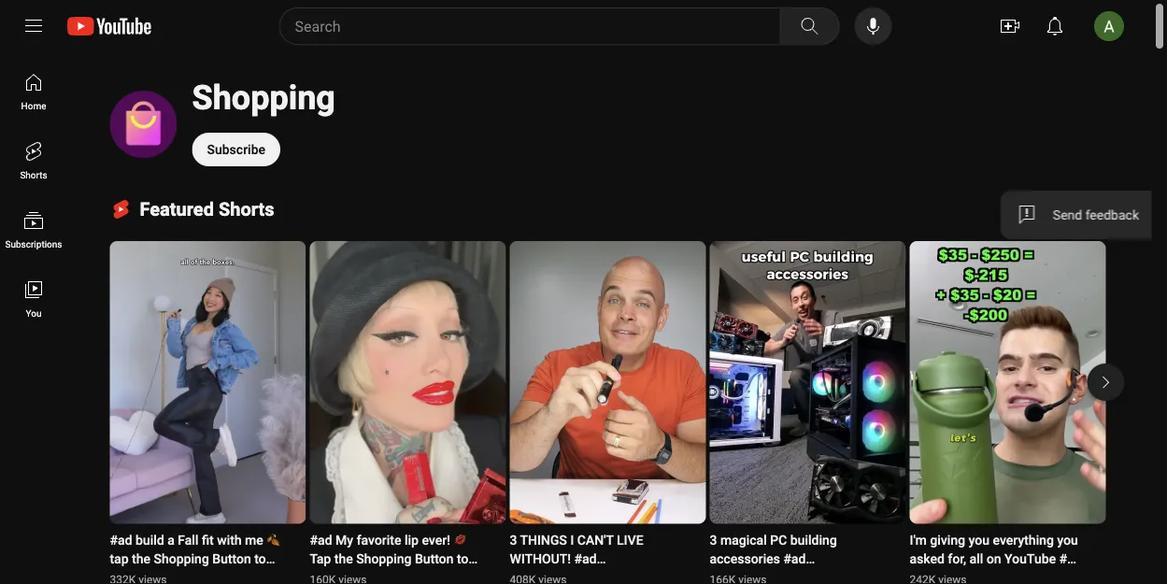 Task type: locate. For each thing, give the bounding box(es) containing it.
#shopwithyoutube down accessories
[[710, 570, 826, 584]]

subscriptions link
[[4, 194, 64, 264]]

#shopwithyoutube
[[510, 570, 626, 584], [710, 570, 826, 584]]

i
[[571, 533, 574, 548]]

subscribe button
[[192, 133, 281, 166]]

1 vertical spatial shorts
[[219, 198, 274, 220]]

#ad inside "3 magical pc building accessories #ad #shopwithyoutube"
[[784, 552, 806, 567]]

the down build
[[132, 552, 151, 567]]

#ad My favorite lip ever! 💋 Tap the Shopping Button to #shopwithyoutube ! text field
[[310, 531, 484, 584]]

to inside #ad my favorite lip ever! 💋 tap the shopping button to #shopwithyoutube !
[[457, 552, 469, 567]]

you up 'all'
[[969, 533, 990, 548]]

button
[[212, 552, 251, 567], [415, 552, 454, 567]]

1 horizontal spatial #shopwithyoutube
[[710, 570, 826, 584]]

3 left magical
[[710, 533, 718, 548]]

#ad
[[110, 533, 132, 548], [310, 533, 332, 548], [575, 552, 597, 567], [784, 552, 806, 567], [1060, 552, 1082, 567]]

giving
[[931, 533, 966, 548]]

#shopwithyoutube inside the 3 things i can't live without! #ad #shopwithyoutube
[[510, 570, 626, 584]]

to
[[255, 552, 266, 567], [457, 552, 469, 567]]

i'm giving you everything you asked for, all on youtube #ad #shopwithyoutu
[[910, 533, 1082, 584]]

2 horizontal spatial the
[[335, 552, 353, 567]]

#shopwithyoutube inside "3 magical pc building accessories #ad #shopwithyoutube"
[[710, 570, 826, 584]]

Shopping text field
[[192, 78, 336, 118]]

shopping down fall
[[154, 552, 209, 567]]

0 horizontal spatial to
[[255, 552, 266, 567]]

2 3 from the left
[[710, 533, 718, 548]]

1 to from the left
[[255, 552, 266, 567]]

send feedback
[[1053, 207, 1139, 223]]

the right the out
[[170, 570, 189, 584]]

1 3 from the left
[[510, 533, 518, 548]]

on
[[987, 552, 1002, 567]]

3 magical pc building accessories #ad #shopwithyoutube link
[[710, 531, 884, 584]]

look
[[192, 570, 217, 584]]

building
[[791, 533, 838, 548]]

0 horizontal spatial you
[[969, 533, 990, 548]]

3 inside the 3 things i can't live without! #ad #shopwithyoutube
[[510, 533, 518, 548]]

3
[[510, 533, 518, 548], [710, 533, 718, 548]]

Search text field
[[295, 14, 777, 38]]

1 horizontal spatial 3
[[710, 533, 718, 548]]

send feedback link
[[1001, 198, 1168, 232]]

you link
[[4, 264, 64, 333]]

magical
[[721, 533, 767, 548]]

3 left things
[[510, 533, 518, 548]]

2 button from the left
[[415, 552, 454, 567]]

1 horizontal spatial the
[[170, 570, 189, 584]]

None search field
[[245, 7, 844, 45]]

2 to from the left
[[457, 552, 469, 567]]

you
[[969, 533, 990, 548], [1058, 533, 1079, 548]]

accessories
[[710, 552, 781, 567]]

featured shorts
[[140, 198, 274, 220]]

1 horizontal spatial to
[[457, 552, 469, 567]]

1 #shopwithyoutube from the left
[[510, 570, 626, 584]]

button down ever!
[[415, 552, 454, 567]]

💋
[[454, 533, 467, 548]]

2 you from the left
[[1058, 533, 1079, 548]]

0 horizontal spatial the
[[132, 552, 151, 567]]

pc
[[771, 533, 788, 548]]

0 horizontal spatial 3
[[510, 533, 518, 548]]

shorts up the 'subscriptions' "link"
[[20, 169, 47, 180]]

1 horizontal spatial button
[[415, 552, 454, 567]]

a
[[168, 533, 175, 548]]

to down the me
[[255, 552, 266, 567]]

1 horizontal spatial shorts
[[219, 198, 274, 220]]

shopping up subscribe
[[192, 78, 336, 118]]

0 horizontal spatial button
[[212, 552, 251, 567]]

shopping down favorite
[[356, 552, 412, 567]]

the
[[132, 552, 151, 567], [335, 552, 353, 567], [170, 570, 189, 584]]

fit
[[202, 533, 214, 548]]

3 inside "3 magical pc building accessories #ad #shopwithyoutube"
[[710, 533, 718, 548]]

3 things i can't live without! #ad #shopwithyoutube
[[510, 533, 644, 584]]

#shopwithyoutube down without!
[[510, 570, 626, 584]]

lip
[[405, 533, 419, 548]]

you right everything
[[1058, 533, 1079, 548]]

check
[[110, 570, 145, 584]]

button down with
[[212, 552, 251, 567]]

subscriptions
[[5, 238, 62, 250]]

0 horizontal spatial shorts
[[20, 169, 47, 180]]

shopping inside #ad my favorite lip ever! 💋 tap the shopping button to #shopwithyoutube !
[[356, 552, 412, 567]]

0 vertical spatial shorts
[[20, 169, 47, 180]]

shorts down the subscribe button
[[219, 198, 274, 220]]

shorts
[[20, 169, 47, 180], [219, 198, 274, 220]]

1 horizontal spatial you
[[1058, 533, 1079, 548]]

things
[[520, 533, 567, 548]]

2 #shopwithyoutube from the left
[[710, 570, 826, 584]]

#ad inside i'm giving you everything you asked for, all on youtube #ad #shopwithyoutu
[[1060, 552, 1082, 567]]

my
[[336, 533, 354, 548]]

#ad my favorite lip ever! 💋 tap the shopping button to #shopwithyoutube ! link
[[310, 531, 484, 584]]

live
[[617, 533, 644, 548]]

all
[[970, 552, 984, 567]]

featured
[[140, 198, 214, 220]]

send feedback option
[[1001, 198, 1168, 232]]

shopping
[[192, 78, 336, 118], [154, 552, 209, 567], [356, 552, 412, 567]]

send
[[1053, 207, 1082, 223]]

with
[[217, 533, 242, 548]]

home
[[21, 100, 46, 111]]

3 magical PC building accessories #ad #ShopWithYouTube text field
[[710, 531, 884, 584]]

to inside #ad build a fall fit with me 🍂 tap the shopping button to check out the look 🛍
[[255, 552, 266, 567]]

the down my
[[335, 552, 353, 567]]

3 for 3 magical pc building accessories #ad #shopwithyoutube
[[710, 533, 718, 548]]

0 horizontal spatial #shopwithyoutube
[[510, 570, 626, 584]]

subscribe
[[207, 142, 266, 157]]

to down 💋
[[457, 552, 469, 567]]

1 button from the left
[[212, 552, 251, 567]]

for,
[[948, 552, 967, 567]]



Task type: describe. For each thing, give the bounding box(es) containing it.
#ad inside the 3 things i can't live without! #ad #shopwithyoutube
[[575, 552, 597, 567]]

shorts inside 'link'
[[20, 169, 47, 180]]

3 magical pc building accessories #ad #shopwithyoutube
[[710, 533, 838, 584]]

fall
[[178, 533, 199, 548]]

without!
[[510, 552, 571, 567]]

me
[[245, 533, 264, 548]]

i'm giving you everything you asked for, all on youtube #ad #shopwithyoutu link
[[910, 531, 1084, 584]]

#shopwithyoutube
[[310, 570, 419, 584]]

1 you from the left
[[969, 533, 990, 548]]

asked
[[910, 552, 945, 567]]

#ad build a Fall fit with me 🍂 tap the Shopping Button to check out the look 🛍 text field
[[110, 531, 284, 584]]

3 for 3 things i can't live without! #ad #shopwithyoutube
[[510, 533, 518, 548]]

out
[[148, 570, 167, 584]]

tap
[[310, 552, 331, 567]]

ever!
[[422, 533, 451, 548]]

build
[[136, 533, 164, 548]]

shopping main content
[[67, 52, 1168, 584]]

tap
[[110, 552, 129, 567]]

shorts link
[[4, 125, 64, 194]]

#ad inside #ad build a fall fit with me 🍂 tap the shopping button to check out the look 🛍
[[110, 533, 132, 548]]

I'm giving you everything you asked for, all on YouTube #ad #ShopWithYouTu text field
[[910, 531, 1084, 584]]

shorts inside shopping main content
[[219, 198, 274, 220]]

feedback
[[1086, 207, 1139, 223]]

button inside #ad my favorite lip ever! 💋 tap the shopping button to #shopwithyoutube !
[[415, 552, 454, 567]]

button inside #ad build a fall fit with me 🍂 tap the shopping button to check out the look 🛍
[[212, 552, 251, 567]]

#ad my favorite lip ever! 💋 tap the shopping button to #shopwithyoutube !
[[310, 533, 469, 584]]

i'm
[[910, 533, 927, 548]]

the inside #ad my favorite lip ever! 💋 tap the shopping button to #shopwithyoutube !
[[335, 552, 353, 567]]

🍂
[[267, 533, 280, 548]]

avatar image image
[[1095, 11, 1125, 41]]

you
[[26, 308, 42, 319]]

#ad build a fall fit with me 🍂 tap the shopping button to check out the look 🛍
[[110, 533, 280, 584]]

!
[[422, 570, 425, 584]]

everything
[[993, 533, 1055, 548]]

#ad build a fall fit with me 🍂 tap the shopping button to check out the look 🛍 link
[[110, 531, 284, 584]]

youtube
[[1005, 552, 1057, 567]]

3 things i can't live without! #ad #shopwithyoutube link
[[510, 531, 684, 584]]

home link
[[4, 56, 64, 125]]

can't
[[578, 533, 614, 548]]

favorite
[[357, 533, 402, 548]]

#ad inside #ad my favorite lip ever! 💋 tap the shopping button to #shopwithyoutube !
[[310, 533, 332, 548]]

shopping inside #ad build a fall fit with me 🍂 tap the shopping button to check out the look 🛍
[[154, 552, 209, 567]]

3 THINGS I CAN'T LIVE WITHOUT! #ad #ShopWithYouTube text field
[[510, 531, 684, 584]]



Task type: vqa. For each thing, say whether or not it's contained in the screenshot.
3rd option from the top of the page
no



